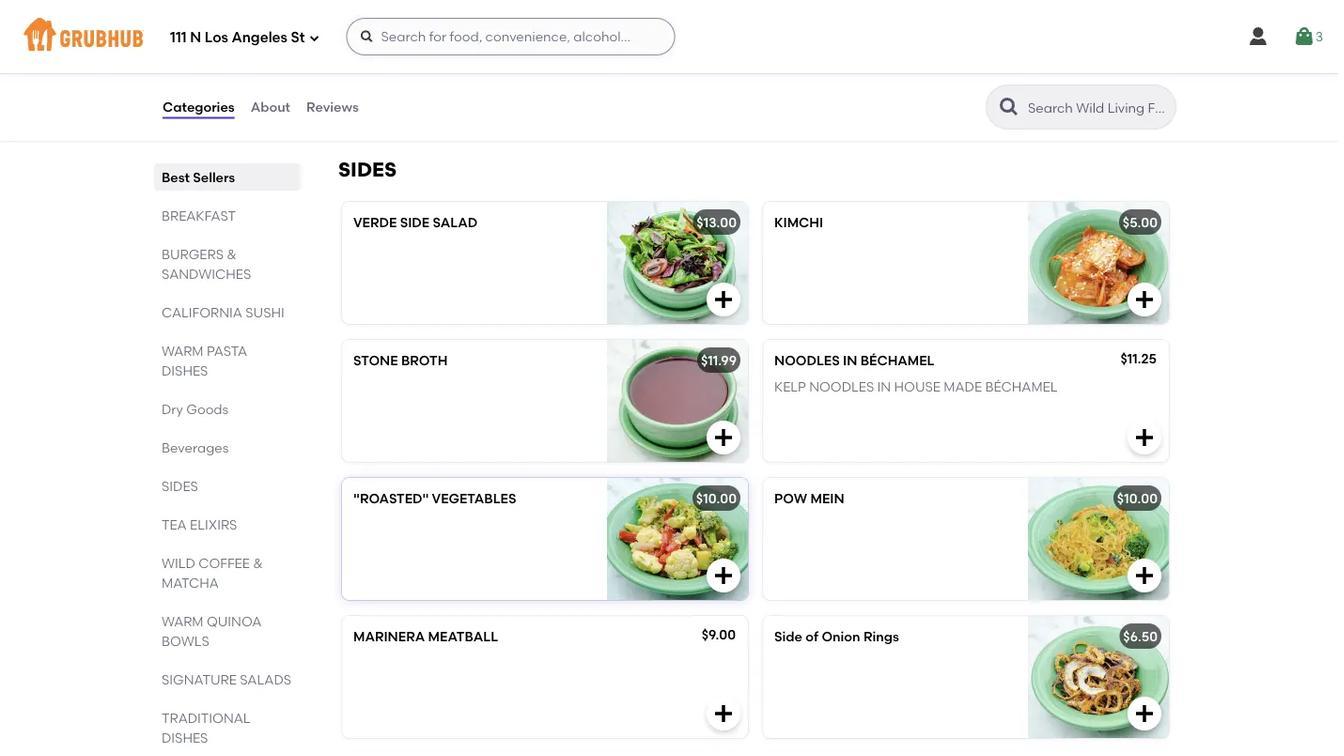 Task type: describe. For each thing, give the bounding box(es) containing it.
111 n los angeles st
[[170, 29, 305, 46]]

best sellers
[[162, 169, 235, 185]]

"roasted" vegetables
[[353, 491, 516, 507]]

angeles
[[232, 29, 288, 46]]

breakfast tab
[[162, 206, 293, 226]]

0 horizontal spatial béchamel
[[861, 353, 935, 369]]

quinoa
[[207, 614, 262, 630]]

$11.99
[[701, 353, 737, 369]]

$13.00
[[697, 215, 737, 231]]

dry goods tab
[[162, 399, 293, 419]]

traditional
[[162, 711, 251, 726]]

dry
[[162, 401, 183, 417]]

signature salads tab
[[162, 670, 293, 690]]

matcha
[[162, 575, 219, 591]]

categories
[[163, 99, 235, 115]]

dishes inside traditional dishes
[[162, 730, 208, 746]]

$6.50
[[1123, 630, 1158, 646]]

bowls
[[162, 633, 209, 649]]

best sellers tab
[[162, 167, 293, 187]]

marinera
[[353, 630, 425, 646]]

california sushi tab
[[162, 303, 293, 322]]

tea elixirs tab
[[162, 515, 293, 535]]

traditional dishes tab
[[162, 709, 293, 748]]

reviews
[[306, 99, 359, 115]]

tea
[[162, 517, 187, 533]]

Search Wild Living Foods search field
[[1026, 99, 1170, 117]]

0 vertical spatial sides
[[338, 158, 397, 182]]

broth
[[401, 353, 448, 369]]

rings
[[864, 630, 899, 646]]

onion
[[822, 630, 861, 646]]

beverages
[[162, 440, 229, 456]]

about
[[251, 99, 290, 115]]

pasta
[[207, 343, 247, 359]]

marinera meatball
[[353, 630, 498, 646]]

tea elixirs
[[162, 517, 237, 533]]

stone broth
[[353, 353, 448, 369]]

warm pasta dishes tab
[[162, 341, 293, 381]]

side
[[400, 215, 430, 231]]

elixirs
[[190, 517, 237, 533]]

kelp noodles in house made béchamel
[[774, 380, 1058, 396]]

rainwater
[[509, 47, 589, 63]]

$5.00
[[1123, 215, 1158, 231]]

svg image inside 3 'button'
[[1293, 25, 1316, 48]]

0 horizontal spatial in
[[843, 353, 858, 369]]

breakfast
[[162, 208, 236, 224]]

sides inside sides tab
[[162, 478, 198, 494]]

made
[[944, 380, 982, 396]]

kimchi
[[774, 215, 823, 231]]

svg image for verde side salad
[[1133, 289, 1156, 311]]

los
[[205, 29, 228, 46]]

side
[[774, 630, 803, 646]]

111
[[170, 29, 187, 46]]

traditional dishes
[[162, 711, 251, 746]]

beverages tab
[[162, 438, 293, 458]]

$11.25
[[1121, 351, 1157, 367]]

"roasted" vegetables image
[[607, 479, 748, 601]]

burgers & sandwiches tab
[[162, 244, 293, 284]]

side of onion rings image
[[1028, 617, 1169, 739]]

sellers
[[193, 169, 235, 185]]

1 horizontal spatial béchamel
[[985, 380, 1058, 396]]

mein
[[811, 491, 845, 507]]

warm pasta dishes
[[162, 343, 247, 379]]

salads
[[240, 672, 291, 688]]

kimchi image
[[1028, 202, 1169, 325]]

signature salads
[[162, 672, 291, 688]]

richard's sparkling rainwater
[[353, 47, 589, 63]]

0 vertical spatial noodles
[[774, 353, 840, 369]]

warm quinoa bowls
[[162, 614, 262, 649]]

svg image for "roasted" vegetables
[[1133, 565, 1156, 588]]

of
[[806, 630, 819, 646]]



Task type: locate. For each thing, give the bounding box(es) containing it.
$10.00
[[696, 491, 737, 507], [1117, 491, 1158, 507]]

in left house on the bottom of page
[[877, 380, 891, 396]]

coffee
[[199, 555, 250, 571]]

signature
[[162, 672, 237, 688]]

warm inside warm quinoa bowls
[[162, 614, 204, 630]]

verde side salad
[[353, 215, 478, 231]]

burgers
[[162, 246, 224, 262]]

warm up "bowls"
[[162, 614, 204, 630]]

sides
[[338, 158, 397, 182], [162, 478, 198, 494]]

dishes inside warm pasta dishes
[[162, 363, 208, 379]]

main navigation navigation
[[0, 0, 1338, 73]]

& right "coffee"
[[253, 555, 263, 571]]

dishes up 'dry goods'
[[162, 363, 208, 379]]

stone broth image
[[607, 341, 748, 463]]

dishes
[[162, 363, 208, 379], [162, 730, 208, 746]]

salad
[[433, 215, 478, 231]]

warm down the california
[[162, 343, 204, 359]]

vegetables
[[432, 491, 516, 507]]

noodles in béchamel
[[774, 353, 935, 369]]

stone
[[353, 353, 398, 369]]

sparkling
[[430, 47, 506, 63]]

in
[[843, 353, 858, 369], [877, 380, 891, 396]]

sides up tea
[[162, 478, 198, 494]]

$10.00 for "roasted" vegetables
[[696, 491, 737, 507]]

noodles down noodles in béchamel at right
[[809, 380, 874, 396]]

warm inside warm pasta dishes
[[162, 343, 204, 359]]

béchamel up kelp noodles in house made béchamel
[[861, 353, 935, 369]]

sides tab
[[162, 476, 293, 496]]

$9.00
[[702, 628, 736, 644]]

pow
[[774, 491, 807, 507]]

1 horizontal spatial sides
[[338, 158, 397, 182]]

best
[[162, 169, 190, 185]]

verde side salad image
[[607, 202, 748, 325]]

n
[[190, 29, 201, 46]]

2 warm from the top
[[162, 614, 204, 630]]

& inside the wild coffee & matcha
[[253, 555, 263, 571]]

1 vertical spatial dishes
[[162, 730, 208, 746]]

1 warm from the top
[[162, 343, 204, 359]]

&
[[227, 246, 237, 262], [253, 555, 263, 571]]

reviews button
[[306, 73, 360, 141]]

3 button
[[1293, 20, 1323, 54]]

béchamel right made
[[985, 380, 1058, 396]]

0 vertical spatial &
[[227, 246, 237, 262]]

1 horizontal spatial &
[[253, 555, 263, 571]]

st
[[291, 29, 305, 46]]

0 horizontal spatial sides
[[162, 478, 198, 494]]

richard's
[[353, 47, 427, 63]]

1 vertical spatial in
[[877, 380, 891, 396]]

house
[[894, 380, 941, 396]]

burgers & sandwiches
[[162, 246, 251, 282]]

warm for warm quinoa bowls
[[162, 614, 204, 630]]

& up 'sandwiches'
[[227, 246, 237, 262]]

california
[[162, 305, 242, 320]]

3
[[1316, 29, 1323, 45]]

0 horizontal spatial &
[[227, 246, 237, 262]]

warm
[[162, 343, 204, 359], [162, 614, 204, 630]]

sandwiches
[[162, 266, 251, 282]]

warm for warm pasta dishes
[[162, 343, 204, 359]]

verde
[[353, 215, 397, 231]]

pow mein image
[[1028, 479, 1169, 601]]

meatball
[[428, 630, 498, 646]]

1 vertical spatial noodles
[[809, 380, 874, 396]]

goods
[[186, 401, 229, 417]]

svg image
[[1293, 25, 1316, 48], [359, 29, 375, 44], [309, 32, 320, 44], [712, 289, 735, 311], [712, 427, 735, 450], [1133, 427, 1156, 450], [712, 565, 735, 588], [712, 703, 735, 726], [1133, 703, 1156, 726]]

wild coffee & matcha
[[162, 555, 263, 591]]

2 dishes from the top
[[162, 730, 208, 746]]

béchamel
[[861, 353, 935, 369], [985, 380, 1058, 396]]

in up kelp noodles in house made béchamel
[[843, 353, 858, 369]]

1 vertical spatial &
[[253, 555, 263, 571]]

sushi
[[246, 305, 285, 320]]

1 dishes from the top
[[162, 363, 208, 379]]

warm quinoa bowls tab
[[162, 612, 293, 651]]

dishes down traditional
[[162, 730, 208, 746]]

search icon image
[[998, 96, 1021, 118]]

wild
[[162, 555, 195, 571]]

side of onion rings
[[774, 630, 899, 646]]

california sushi
[[162, 305, 285, 320]]

1 vertical spatial sides
[[162, 478, 198, 494]]

"roasted"
[[353, 491, 429, 507]]

svg image for richard's sparkling rainwater
[[1133, 83, 1156, 106]]

1 horizontal spatial in
[[877, 380, 891, 396]]

about button
[[250, 73, 291, 141]]

2 $10.00 from the left
[[1117, 491, 1158, 507]]

0 vertical spatial dishes
[[162, 363, 208, 379]]

bragg apple cider vinegar concord grape image
[[607, 0, 748, 18]]

0 vertical spatial in
[[843, 353, 858, 369]]

kelp
[[774, 380, 806, 396]]

wild coffee & matcha tab
[[162, 554, 293, 593]]

svg image
[[1247, 25, 1270, 48], [1133, 83, 1156, 106], [1133, 289, 1156, 311], [1133, 565, 1156, 588]]

richard's sparkling rainwater button
[[342, 34, 748, 119]]

& inside burgers & sandwiches
[[227, 246, 237, 262]]

0 horizontal spatial $10.00
[[696, 491, 737, 507]]

Search for food, convenience, alcohol... search field
[[346, 18, 675, 55]]

1 vertical spatial béchamel
[[985, 380, 1058, 396]]

0 vertical spatial béchamel
[[861, 353, 935, 369]]

1 vertical spatial warm
[[162, 614, 204, 630]]

1 horizontal spatial $10.00
[[1117, 491, 1158, 507]]

noodles
[[774, 353, 840, 369], [809, 380, 874, 396]]

dry goods
[[162, 401, 229, 417]]

pow mein
[[774, 491, 845, 507]]

noodles up kelp
[[774, 353, 840, 369]]

$10.00 for pow mein
[[1117, 491, 1158, 507]]

categories button
[[162, 73, 236, 141]]

sides up 'verde'
[[338, 158, 397, 182]]

svg image inside main navigation navigation
[[1247, 25, 1270, 48]]

0 vertical spatial warm
[[162, 343, 204, 359]]

1 $10.00 from the left
[[696, 491, 737, 507]]



Task type: vqa. For each thing, say whether or not it's contained in the screenshot.
the top &
yes



